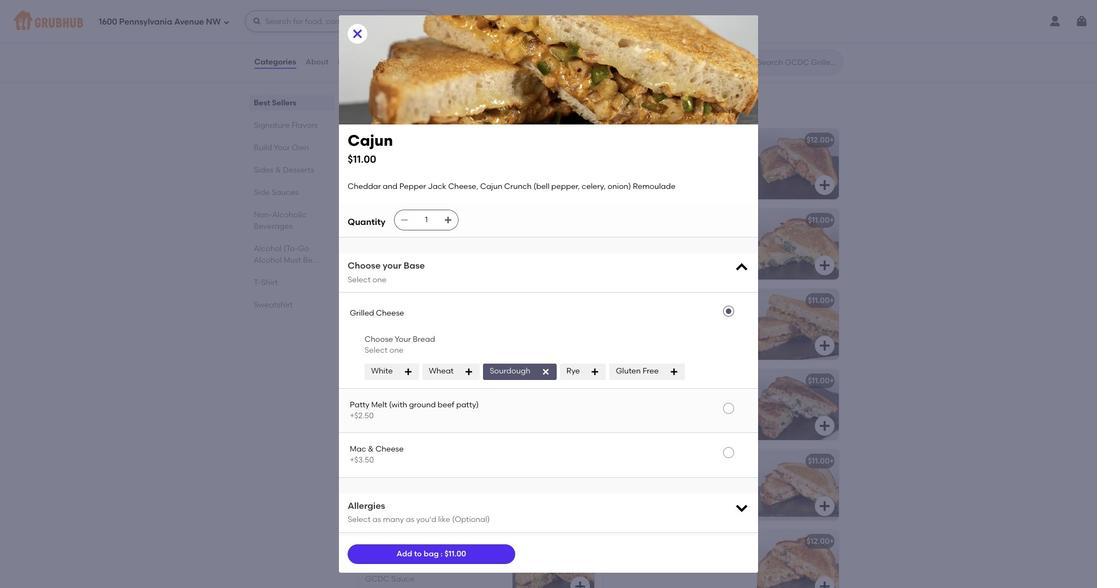 Task type: locate. For each thing, give the bounding box(es) containing it.
parmesan
[[668, 472, 705, 481]]

bell
[[432, 563, 445, 572]]

truffle inside mozzarella cheese, roasted mushrooms, spinach, truffle herb aioli
[[691, 403, 714, 412]]

swiss
[[365, 472, 385, 481]]

2 vertical spatial celery,
[[712, 322, 736, 332]]

select inside choose your bread select one
[[365, 346, 388, 355]]

onion) down the crumble,
[[608, 182, 631, 191]]

1 horizontal spatial blue
[[417, 231, 433, 240]]

blue left input item quantity number field
[[394, 216, 410, 225]]

onion) up gluten
[[610, 333, 633, 343]]

0 vertical spatial herb
[[635, 376, 654, 385]]

own inside tab
[[292, 143, 309, 152]]

2 horizontal spatial mac
[[607, 106, 621, 114]]

aioli
[[610, 414, 626, 423]]

mac up +$3.50
[[350, 445, 366, 454]]

your inside tab
[[274, 143, 290, 152]]

$11.00 for the 'cajun' 'image'
[[808, 296, 830, 305]]

cheesesteak image
[[513, 529, 595, 588]]

1 vertical spatial mac
[[410, 322, 426, 332]]

diced down feta on the left bottom of page
[[398, 403, 419, 412]]

american cheese, diced tomato, bacon
[[365, 151, 489, 171]]

0 horizontal spatial celery,
[[447, 242, 471, 251]]

1 horizontal spatial tomato,
[[459, 151, 489, 160]]

cheese, inside mozzarella, feta cheese, spinach, tomato, diced red onion
[[427, 391, 457, 401]]

$12.00 +
[[807, 135, 835, 145], [807, 537, 835, 546]]

ranch
[[365, 253, 389, 262]]

1 horizontal spatial herb
[[715, 403, 734, 412]]

mozzarella
[[610, 231, 649, 240], [610, 391, 649, 401], [610, 472, 649, 481]]

1 $12.00 from the top
[[807, 135, 830, 145]]

$12.00 for pepper jack cheese, chorizo crumble, pico de gallo, avocado crema
[[807, 135, 830, 145]]

choose
[[348, 261, 381, 271], [365, 335, 393, 344]]

main navigation navigation
[[0, 0, 1097, 43]]

sides & desserts tab
[[254, 164, 330, 176]]

buffalo blue image
[[513, 208, 595, 279]]

build inside build your own grilled cheese $9.50 +
[[612, 30, 630, 39]]

0 vertical spatial remoulade
[[633, 182, 676, 191]]

0 vertical spatial build
[[612, 30, 630, 39]]

buffalo inside 'cheddar and blue cheese, buffalo crunch (diced carrot, celery, onion), ranch and hot sauce'
[[467, 231, 493, 240]]

american up "american cheese, diced tomato, bacon"
[[390, 135, 427, 145]]

diced inside pepper jack cheese, bacon, diced jalapeno, ranch, and hot sauce
[[718, 552, 740, 561]]

buffalo up ranch
[[365, 216, 392, 225]]

gluten free
[[616, 367, 659, 376]]

reuben image
[[513, 449, 595, 520]]

1 horizontal spatial patty
[[564, 106, 581, 114]]

mozzarella up pizza
[[610, 472, 649, 481]]

patty inside patty melt (with ground beef patty) +$2.50
[[350, 400, 370, 409]]

signature inside tab
[[254, 121, 290, 130]]

patty up +$2.50
[[350, 400, 370, 409]]

tomato, down mozzarella,
[[365, 403, 396, 412]]

select
[[348, 275, 371, 284], [365, 346, 388, 355], [348, 515, 371, 524]]

0 horizontal spatial cajun
[[348, 131, 393, 150]]

0 horizontal spatial basil,
[[658, 483, 677, 492]]

mozzarella up pesto
[[610, 231, 649, 240]]

sauce down short
[[391, 574, 415, 583]]

jalapeno,
[[456, 311, 493, 321], [610, 563, 647, 572]]

mozzarella for pesto
[[610, 231, 649, 240]]

+ for truffle herb image
[[830, 376, 835, 385]]

choose down "pulled"
[[365, 335, 393, 344]]

pulled
[[365, 322, 388, 332]]

1 vertical spatial onion)
[[610, 333, 633, 343]]

diced down flavors:
[[435, 151, 457, 160]]

0 vertical spatial mozzarella
[[610, 231, 649, 240]]

3 mozzarella from the top
[[610, 472, 649, 481]]

1 vertical spatial truffle
[[691, 403, 714, 412]]

hot
[[408, 253, 421, 262], [693, 563, 707, 572]]

2 vertical spatial signature
[[254, 121, 290, 130]]

carrot,
[[420, 242, 445, 251]]

0 vertical spatial choose
[[348, 261, 381, 271]]

blue up carrot,
[[417, 231, 433, 240]]

bowl.
[[655, 106, 672, 114]]

svg image
[[818, 178, 832, 191], [400, 216, 409, 225], [444, 216, 453, 225], [734, 260, 750, 275], [465, 367, 473, 376], [591, 367, 600, 376]]

0 horizontal spatial your
[[274, 143, 290, 152]]

2 horizontal spatial celery,
[[712, 322, 736, 332]]

flavors for signature flavors gcdc's famous signature flavors: available as a grilled cheese, patty melt, or mac & cheese bowl.
[[415, 91, 457, 104]]

remoulade down pico
[[633, 182, 676, 191]]

pastrami,
[[419, 472, 454, 481]]

0 vertical spatial basil,
[[717, 231, 736, 240]]

mac up bread
[[410, 322, 426, 332]]

$11.00 for 'mediterranean' image
[[564, 376, 585, 385]]

alcoholic
[[272, 210, 306, 219]]

american cheese, caramelized onions, short rib, bell peppers, gcdc sauce
[[365, 552, 483, 583]]

select inside choose your base select one
[[348, 275, 371, 284]]

buffalo up onion),
[[467, 231, 493, 240]]

american up onions,
[[365, 552, 402, 561]]

mozzarella inside mozzarella and parmesan cheese, pizza sauce, basil, dried oregano
[[610, 472, 649, 481]]

1 horizontal spatial hot
[[693, 563, 707, 572]]

1 horizontal spatial &
[[368, 445, 374, 454]]

1 vertical spatial celery,
[[447, 242, 471, 251]]

one
[[373, 275, 387, 284], [390, 346, 404, 355]]

flavors
[[415, 91, 457, 104], [292, 121, 318, 130]]

& right or
[[623, 106, 628, 114]]

mozzarella for spinach,
[[610, 391, 649, 401]]

choose inside choose your base select one
[[348, 261, 381, 271]]

your
[[383, 261, 402, 271]]

cheese, inside swiss cheese, pastrami, sauekraut, mustard
[[387, 472, 417, 481]]

0 vertical spatial select
[[348, 275, 371, 284]]

bbq image
[[513, 289, 595, 360]]

non-alcoholic beverages
[[254, 210, 306, 231]]

$11.00 for pizza melt image
[[808, 456, 830, 466]]

your inside choose your bread select one
[[395, 335, 411, 344]]

2 vertical spatial mac
[[350, 445, 366, 454]]

grilled cheese button
[[339, 293, 758, 334]]

jalapeno, inside cheddar cheese, diced jalapeno, pulled pork, mac and chees, bbq sauce
[[456, 311, 493, 321]]

2 $12.00 + from the top
[[807, 537, 835, 546]]

jack
[[639, 151, 657, 160], [428, 182, 447, 191], [690, 311, 709, 321], [639, 552, 657, 561]]

own for build your own grilled cheese $9.50 +
[[650, 30, 668, 39]]

flavors inside tab
[[292, 121, 318, 130]]

base
[[404, 261, 425, 271]]

patty inside "signature flavors gcdc's famous signature flavors: available as a grilled cheese, patty melt, or mac & cheese bowl."
[[564, 106, 581, 114]]

1 mozzarella from the top
[[610, 231, 649, 240]]

blue inside 'cheddar and blue cheese, buffalo crunch (diced carrot, celery, onion), ranch and hot sauce'
[[417, 231, 433, 240]]

desserts
[[283, 165, 314, 175]]

1 horizontal spatial build
[[612, 30, 630, 39]]

mozzarella, feta cheese, spinach, tomato, diced red onion
[[365, 391, 491, 412]]

your
[[632, 30, 649, 39], [274, 143, 290, 152], [395, 335, 411, 344]]

sauce inside pepper jack cheese, bacon, diced jalapeno, ranch, and hot sauce
[[709, 563, 732, 572]]

mozzarella inside mozzarella cheese, roasted mushrooms, spinach, truffle herb aioli
[[610, 391, 649, 401]]

as left 'many'
[[373, 515, 381, 524]]

pepper inside pepper jack cheese, bacon, diced jalapeno, ranch, and hot sauce
[[610, 552, 637, 561]]

basil,
[[717, 231, 736, 240], [658, 483, 677, 492]]

select down allergies
[[348, 515, 371, 524]]

cheddar for the bbq 'image'
[[365, 311, 399, 321]]

0 vertical spatial own
[[650, 30, 668, 39]]

as
[[499, 106, 507, 114], [373, 515, 381, 524], [406, 515, 415, 524]]

a
[[508, 106, 513, 114]]

1 horizontal spatial crunch
[[504, 182, 532, 191]]

$11.00 + for cheddar and pepper jack cheese, cajun crunch (bell pepper, celery, onion) remoulade
[[808, 296, 835, 305]]

mustard
[[365, 483, 396, 492]]

2 vertical spatial spinach,
[[656, 403, 689, 412]]

select for choose your base
[[348, 275, 371, 284]]

0 vertical spatial $12.00
[[807, 135, 830, 145]]

1 vertical spatial basil,
[[658, 483, 677, 492]]

cup
[[418, 30, 434, 39]]

1 vertical spatial jalapeno,
[[610, 563, 647, 572]]

0 vertical spatial flavors
[[415, 91, 457, 104]]

feta
[[408, 391, 425, 401]]

cheddar inside cheddar and pepper jack cheese, cajun crunch (bell pepper, celery, onion) remoulade
[[610, 311, 643, 321]]

buffalo
[[365, 216, 392, 225], [467, 231, 493, 240]]

rye
[[567, 367, 580, 376]]

your for choose your bread select one
[[395, 335, 411, 344]]

cheese,
[[536, 106, 562, 114], [403, 151, 434, 160], [659, 151, 689, 160], [448, 182, 478, 191], [435, 231, 465, 240], [651, 231, 681, 240], [400, 311, 431, 321], [710, 311, 741, 321], [427, 391, 457, 401], [651, 391, 681, 401], [387, 472, 417, 481], [707, 472, 737, 481], [403, 552, 434, 561], [659, 552, 689, 561]]

truffle down gluten
[[610, 376, 634, 385]]

pizza
[[610, 483, 629, 492]]

0 vertical spatial patty
[[564, 106, 581, 114]]

flavors up build your own tab on the left
[[292, 121, 318, 130]]

add
[[397, 549, 412, 558]]

as left you'd
[[406, 515, 415, 524]]

& inside tab
[[275, 165, 281, 175]]

mac right or
[[607, 106, 621, 114]]

as left 'a'
[[499, 106, 507, 114]]

signature down 'best sellers'
[[254, 121, 290, 130]]

crunch inside 'cheddar and blue cheese, buffalo crunch (diced carrot, celery, onion), ranch and hot sauce'
[[365, 242, 393, 251]]

wheat
[[429, 367, 454, 376]]

tomato, inside "american cheese, diced tomato, bacon"
[[459, 151, 489, 160]]

+ for bacon jalapeno popper image
[[830, 537, 835, 546]]

one down your
[[373, 275, 387, 284]]

& for sides & desserts
[[275, 165, 281, 175]]

0 vertical spatial signature
[[357, 91, 413, 104]]

0 horizontal spatial hot
[[408, 253, 421, 262]]

avenue
[[174, 17, 204, 27]]

build up sides
[[254, 143, 272, 152]]

flavors up flavors:
[[415, 91, 457, 104]]

0 vertical spatial (bell
[[534, 182, 550, 191]]

build inside tab
[[254, 143, 272, 152]]

1 vertical spatial build
[[254, 143, 272, 152]]

patty melt (with ground beef patty) +$2.50
[[350, 400, 479, 420]]

signature left flavors:
[[410, 106, 441, 114]]

2 horizontal spatial grilled
[[670, 30, 695, 39]]

0 vertical spatial cajun
[[348, 131, 393, 150]]

0 horizontal spatial blue
[[394, 216, 410, 225]]

1 vertical spatial $12.00
[[807, 537, 830, 546]]

0 vertical spatial crunch
[[504, 182, 532, 191]]

diced
[[435, 151, 457, 160], [432, 311, 454, 321], [398, 403, 419, 412], [718, 552, 740, 561]]

sauce inside american cheese, caramelized onions, short rib, bell peppers, gcdc sauce
[[391, 574, 415, 583]]

patty
[[564, 106, 581, 114], [350, 400, 370, 409]]

$11.00 + for mozzarella and parmesan cheese, pizza sauce, basil, dried oregano
[[808, 456, 835, 466]]

0 vertical spatial $12.00 +
[[807, 135, 835, 145]]

one inside choose your bread select one
[[390, 346, 404, 355]]

truffle down roasted
[[691, 403, 714, 412]]

dried
[[679, 483, 699, 492]]

side
[[254, 188, 270, 197]]

cheese, inside mozzarella and parmesan cheese, pizza sauce, basil, dried oregano
[[707, 472, 737, 481]]

$4.00
[[367, 43, 387, 52]]

0 horizontal spatial buffalo
[[365, 216, 392, 225]]

cheese, inside mozzarella cheese, roasted mushrooms, spinach, truffle herb aioli
[[651, 391, 681, 401]]

1 horizontal spatial (bell
[[663, 322, 679, 332]]

mac inside cheddar cheese, diced jalapeno, pulled pork, mac and chees, bbq sauce
[[410, 322, 426, 332]]

1 horizontal spatial pepper,
[[681, 322, 710, 332]]

patty left melt,
[[564, 106, 581, 114]]

1 vertical spatial hot
[[693, 563, 707, 572]]

1 vertical spatial flavors
[[292, 121, 318, 130]]

& inside mac & cheese +$3.50
[[368, 445, 374, 454]]

2 horizontal spatial crunch
[[634, 322, 661, 332]]

your inside build your own grilled cheese $9.50 +
[[632, 30, 649, 39]]

1 vertical spatial &
[[275, 165, 281, 175]]

+ for 'mediterranean' image
[[585, 376, 590, 385]]

& up +$3.50
[[368, 445, 374, 454]]

$11.00 + for mozzarella, feta cheese, spinach, tomato, diced red onion
[[564, 376, 590, 385]]

0 vertical spatial tomato,
[[459, 151, 489, 160]]

grilled
[[670, 30, 695, 39], [514, 106, 535, 114], [350, 308, 374, 318]]

grilled cheese
[[350, 308, 404, 318]]

0 horizontal spatial as
[[373, 515, 381, 524]]

hot down bacon,
[[693, 563, 707, 572]]

cheese inside "signature flavors gcdc's famous signature flavors: available as a grilled cheese, patty melt, or mac & cheese bowl."
[[629, 106, 653, 114]]

$12.00
[[807, 135, 830, 145], [807, 537, 830, 546]]

jalapeno, up bbq
[[456, 311, 493, 321]]

cajun $11.00
[[348, 131, 393, 165]]

build up $9.50
[[612, 30, 630, 39]]

1 vertical spatial $12.00 +
[[807, 537, 835, 546]]

0 horizontal spatial jalapeno,
[[456, 311, 493, 321]]

1 vertical spatial herb
[[715, 403, 734, 412]]

tomato,
[[459, 151, 489, 160], [365, 403, 396, 412]]

1 horizontal spatial own
[[650, 30, 668, 39]]

young american image
[[513, 128, 595, 199]]

tomato, down available
[[459, 151, 489, 160]]

1 horizontal spatial celery,
[[582, 182, 606, 191]]

cheese, inside "pepper jack cheese, chorizo crumble, pico de gallo, avocado crema"
[[659, 151, 689, 160]]

american up the 'bacon'
[[365, 151, 402, 160]]

1 vertical spatial cajun
[[480, 182, 503, 191]]

$12.00 + for pepper jack cheese, chorizo crumble, pico de gallo, avocado crema
[[807, 135, 835, 145]]

sauce down bacon,
[[709, 563, 732, 572]]

pesto
[[610, 242, 630, 251]]

0 horizontal spatial truffle
[[610, 376, 634, 385]]

sauce inside 'cheddar and blue cheese, buffalo crunch (diced carrot, celery, onion), ranch and hot sauce'
[[423, 253, 446, 262]]

2 vertical spatial your
[[395, 335, 411, 344]]

reviews
[[338, 57, 368, 67]]

basil, inside mozzarella and parmesan cheese, pizza sauce, basil, dried oregano
[[658, 483, 677, 492]]

0 horizontal spatial &
[[275, 165, 281, 175]]

flavors inside "signature flavors gcdc's famous signature flavors: available as a grilled cheese, patty melt, or mac & cheese bowl."
[[415, 91, 457, 104]]

Search GCDC Grilled Cheese Bar search field
[[756, 57, 840, 68]]

1 vertical spatial buffalo
[[467, 231, 493, 240]]

2 mozzarella from the top
[[610, 391, 649, 401]]

grilled inside build your own grilled cheese $9.50 +
[[670, 30, 695, 39]]

de
[[664, 162, 674, 171]]

1 vertical spatial own
[[292, 143, 309, 152]]

2 vertical spatial american
[[365, 552, 402, 561]]

1 vertical spatial mozzarella
[[610, 391, 649, 401]]

one down the pork, at the left bottom of the page
[[390, 346, 404, 355]]

cheddar and pepper jack cheese, cajun crunch (bell pepper, celery, onion) remoulade
[[348, 182, 676, 191], [610, 311, 741, 343]]

mozzarella up mushrooms,
[[610, 391, 649, 401]]

own inside build your own grilled cheese $9.50 +
[[650, 30, 668, 39]]

cajun image
[[757, 289, 839, 360]]

1 horizontal spatial grilled
[[514, 106, 535, 114]]

1 vertical spatial blue
[[417, 231, 433, 240]]

1 vertical spatial spinach,
[[459, 391, 491, 401]]

2 vertical spatial grilled
[[350, 308, 374, 318]]

pico
[[646, 162, 662, 171]]

best sellers tab
[[254, 97, 330, 109]]

bbq
[[472, 322, 488, 332]]

one for your
[[390, 346, 404, 355]]

0 vertical spatial buffalo
[[365, 216, 392, 225]]

swiss cheese, pastrami, sauekraut, mustard
[[365, 472, 496, 492]]

$12.00 + for pepper jack cheese, bacon, diced jalapeno, ranch, and hot sauce
[[807, 537, 835, 546]]

sauce down carrot,
[[423, 253, 446, 262]]

cheese, inside american cheese, caramelized onions, short rib, bell peppers, gcdc sauce
[[403, 552, 434, 561]]

select up white
[[365, 346, 388, 355]]

0 horizontal spatial crunch
[[365, 242, 393, 251]]

sauce down "pulled"
[[365, 333, 389, 343]]

choose for choose your base
[[348, 261, 381, 271]]

1 horizontal spatial as
[[406, 515, 415, 524]]

0 vertical spatial one
[[373, 275, 387, 284]]

(bell
[[534, 182, 550, 191], [663, 322, 679, 332]]

1 vertical spatial tomato,
[[365, 403, 396, 412]]

signature up famous
[[357, 91, 413, 104]]

2 vertical spatial &
[[368, 445, 374, 454]]

cheddar for the 'cajun' 'image'
[[610, 311, 643, 321]]

0 horizontal spatial one
[[373, 275, 387, 284]]

2 horizontal spatial your
[[632, 30, 649, 39]]

cheddar inside 'cheddar and blue cheese, buffalo crunch (diced carrot, celery, onion), ranch and hot sauce'
[[365, 231, 399, 240]]

0 horizontal spatial tomato,
[[365, 403, 396, 412]]

american inside american cheese, caramelized onions, short rib, bell peppers, gcdc sauce
[[365, 552, 402, 561]]

and inside pepper jack cheese, bacon, diced jalapeno, ranch, and hot sauce
[[677, 563, 692, 572]]

remoulade up free at bottom
[[635, 333, 678, 343]]

choose inside choose your bread select one
[[365, 335, 393, 344]]

2 $12.00 from the top
[[807, 537, 830, 546]]

$11.00 inside cajun $11.00
[[348, 153, 377, 165]]

grilled inside "signature flavors gcdc's famous signature flavors: available as a grilled cheese, patty melt, or mac & cheese bowl."
[[514, 106, 535, 114]]

1 vertical spatial remoulade
[[635, 333, 678, 343]]

0 horizontal spatial (bell
[[534, 182, 550, 191]]

american inside "american cheese, diced tomato, bacon"
[[365, 151, 402, 160]]

mozzarella inside mozzarella cheese, spinach, basil, pesto
[[610, 231, 649, 240]]

diced inside "american cheese, diced tomato, bacon"
[[435, 151, 457, 160]]

0 vertical spatial truffle
[[610, 376, 634, 385]]

cheese
[[696, 30, 725, 39], [629, 106, 653, 114], [376, 308, 404, 318], [376, 445, 404, 454]]

own
[[650, 30, 668, 39], [292, 143, 309, 152]]

southwest image
[[757, 128, 839, 199]]

0 horizontal spatial patty
[[350, 400, 370, 409]]

1 $12.00 + from the top
[[807, 135, 835, 145]]

sweatshirt
[[254, 300, 293, 310]]

hot down (diced
[[408, 253, 421, 262]]

build for build your own
[[254, 143, 272, 152]]

choose left your
[[348, 261, 381, 271]]

cheddar
[[348, 182, 381, 191], [365, 231, 399, 240], [365, 311, 399, 321], [610, 311, 643, 321]]

and inside mozzarella and parmesan cheese, pizza sauce, basil, dried oregano
[[651, 472, 666, 481]]

blue
[[394, 216, 410, 225], [417, 231, 433, 240]]

diced right bacon,
[[718, 552, 740, 561]]

categories
[[254, 57, 296, 67]]

& right sides
[[275, 165, 281, 175]]

1 horizontal spatial basil,
[[717, 231, 736, 240]]

search icon image
[[740, 56, 753, 69]]

choose your bread select one
[[365, 335, 435, 355]]

0 horizontal spatial pepper,
[[552, 182, 580, 191]]

$11.00 for truffle herb image
[[808, 376, 830, 385]]

&
[[623, 106, 628, 114], [275, 165, 281, 175], [368, 445, 374, 454]]

jalapeno, left ranch,
[[610, 563, 647, 572]]

one inside choose your base select one
[[373, 275, 387, 284]]

diced up chees, on the bottom
[[432, 311, 454, 321]]

1 horizontal spatial your
[[395, 335, 411, 344]]

your for build your own
[[274, 143, 290, 152]]

signature
[[357, 91, 413, 104], [410, 106, 441, 114], [254, 121, 290, 130]]

tab
[[254, 243, 330, 266]]

cheddar inside cheddar cheese, diced jalapeno, pulled pork, mac and chees, bbq sauce
[[365, 311, 399, 321]]

0 vertical spatial grilled
[[670, 30, 695, 39]]

sides
[[254, 165, 274, 175]]

cheese, inside pepper jack cheese, bacon, diced jalapeno, ranch, and hot sauce
[[659, 552, 689, 561]]

2 vertical spatial select
[[348, 515, 371, 524]]

and inside cheddar cheese, diced jalapeno, pulled pork, mac and chees, bbq sauce
[[428, 322, 443, 332]]

mozzarella,
[[365, 391, 407, 401]]

0 vertical spatial your
[[632, 30, 649, 39]]

ground
[[409, 400, 436, 409]]

t-shirt tab
[[254, 277, 330, 288]]

svg image
[[1076, 15, 1089, 28], [253, 17, 261, 26], [223, 19, 230, 25], [351, 27, 364, 40], [574, 45, 587, 58], [818, 45, 832, 58], [574, 178, 587, 191], [818, 259, 832, 272], [818, 339, 832, 352], [404, 367, 413, 376], [542, 367, 550, 376], [670, 367, 679, 376], [818, 419, 832, 432], [818, 499, 832, 513], [734, 500, 750, 515], [574, 580, 587, 588], [818, 580, 832, 588]]

cheese, inside 'cheddar and blue cheese, buffalo crunch (diced carrot, celery, onion), ranch and hot sauce'
[[435, 231, 465, 240]]

grilled inside button
[[350, 308, 374, 318]]

to
[[414, 549, 422, 558]]

select down ranch
[[348, 275, 371, 284]]



Task type: describe. For each thing, give the bounding box(es) containing it.
0 vertical spatial onion)
[[608, 182, 631, 191]]

sauces
[[272, 188, 299, 197]]

$11.00 for green goddess image
[[808, 216, 830, 225]]

add to bag : $11.00
[[397, 549, 466, 558]]

1600 pennsylvania avenue nw
[[99, 17, 221, 27]]

sourdough
[[490, 367, 531, 376]]

cheese, inside "american cheese, diced tomato, bacon"
[[403, 151, 434, 160]]

red
[[421, 403, 436, 412]]

0 vertical spatial celery,
[[582, 182, 606, 191]]

flavors:
[[443, 106, 467, 114]]

pepper inside "pepper jack cheese, chorizo crumble, pico de gallo, avocado crema"
[[610, 151, 637, 160]]

nw
[[206, 17, 221, 27]]

+ for pizza melt image
[[830, 456, 835, 466]]

t-shirt
[[254, 278, 278, 287]]

signature for signature flavors
[[254, 121, 290, 130]]

young
[[365, 135, 389, 145]]

mozzarella cheese, spinach, basil, pesto
[[610, 231, 736, 251]]

0 vertical spatial cheddar and pepper jack cheese, cajun crunch (bell pepper, celery, onion) remoulade
[[348, 182, 676, 191]]

pork,
[[390, 322, 408, 332]]

soup
[[397, 30, 416, 39]]

(diced
[[395, 242, 418, 251]]

+ for the 'cajun' 'image'
[[830, 296, 835, 305]]

ranch,
[[649, 563, 675, 572]]

signature flavors tab
[[254, 120, 330, 131]]

side sauces
[[254, 188, 299, 197]]

peppers,
[[447, 563, 480, 572]]

flavors for signature flavors
[[292, 121, 318, 130]]

cheese, inside "signature flavors gcdc's famous signature flavors: available as a grilled cheese, patty melt, or mac & cheese bowl."
[[536, 106, 562, 114]]

cheese inside grilled cheese button
[[376, 308, 404, 318]]

1 vertical spatial (bell
[[663, 322, 679, 332]]

gcdc
[[365, 574, 390, 583]]

your for build your own grilled cheese $9.50 +
[[632, 30, 649, 39]]

as inside "signature flavors gcdc's famous signature flavors: available as a grilled cheese, patty melt, or mac & cheese bowl."
[[499, 106, 507, 114]]

like
[[438, 515, 450, 524]]

mediterranean image
[[513, 369, 595, 440]]

tomato
[[367, 30, 396, 39]]

bag
[[424, 549, 439, 558]]

(optional)
[[452, 515, 490, 524]]

build your own
[[254, 143, 309, 152]]

non-alcoholic beverages tab
[[254, 209, 330, 232]]

diced inside mozzarella, feta cheese, spinach, tomato, diced red onion
[[398, 403, 419, 412]]

caramelized
[[435, 552, 483, 561]]

available
[[468, 106, 498, 114]]

diced inside cheddar cheese, diced jalapeno, pulled pork, mac and chees, bbq sauce
[[432, 311, 454, 321]]

0 horizontal spatial herb
[[635, 376, 654, 385]]

Input item quantity number field
[[415, 210, 439, 230]]

+$2.50
[[350, 411, 374, 420]]

you'd
[[416, 515, 436, 524]]

+ for green goddess image
[[830, 216, 835, 225]]

bread
[[413, 335, 435, 344]]

& inside "signature flavors gcdc's famous signature flavors: available as a grilled cheese, patty melt, or mac & cheese bowl."
[[623, 106, 628, 114]]

celery, inside cheddar and pepper jack cheese, cajun crunch (bell pepper, celery, onion) remoulade
[[712, 322, 736, 332]]

cheese inside build your own grilled cheese $9.50 +
[[696, 30, 725, 39]]

cheese, inside cheddar and pepper jack cheese, cajun crunch (bell pepper, celery, onion) remoulade
[[710, 311, 741, 321]]

mozzarella for pizza
[[610, 472, 649, 481]]

truffle herb image
[[757, 369, 839, 440]]

build your own grilled cheese $9.50 +
[[612, 30, 725, 52]]

free
[[643, 367, 659, 376]]

mediterranean
[[365, 376, 421, 385]]

melt
[[371, 400, 387, 409]]

shirt
[[261, 278, 278, 287]]

pepper jack cheese, bacon, diced jalapeno, ranch, and hot sauce
[[610, 552, 740, 572]]

cheese inside mac & cheese +$3.50
[[376, 445, 404, 454]]

signature flavors gcdc's famous signature flavors: available as a grilled cheese, patty melt, or mac & cheese bowl.
[[357, 91, 672, 114]]

choose for choose your bread
[[365, 335, 393, 344]]

select for choose your bread
[[365, 346, 388, 355]]

cheddar for buffalo blue image on the top of page
[[365, 231, 399, 240]]

1600
[[99, 17, 117, 27]]

melt,
[[582, 106, 598, 114]]

jalapeno, inside pepper jack cheese, bacon, diced jalapeno, ranch, and hot sauce
[[610, 563, 647, 572]]

2 vertical spatial cajun
[[610, 322, 632, 332]]

avocado
[[699, 162, 733, 171]]

gallo,
[[676, 162, 698, 171]]

categories button
[[254, 43, 297, 82]]

(with
[[389, 400, 407, 409]]

0 vertical spatial american
[[390, 135, 427, 145]]

own for build your own
[[292, 143, 309, 152]]

signature for signature flavors gcdc's famous signature flavors: available as a grilled cheese, patty melt, or mac & cheese bowl.
[[357, 91, 413, 104]]

herb inside mozzarella cheese, roasted mushrooms, spinach, truffle herb aioli
[[715, 403, 734, 412]]

one for your
[[373, 275, 387, 284]]

jack inside "pepper jack cheese, chorizo crumble, pico de gallo, avocado crema"
[[639, 151, 657, 160]]

chees,
[[445, 322, 470, 332]]

mozzarella cheese, roasted mushrooms, spinach, truffle herb aioli
[[610, 391, 734, 423]]

+ for southwest image
[[830, 135, 835, 145]]

& for mac & cheese +$3.50
[[368, 445, 374, 454]]

$11.00 + for mozzarella cheese, roasted mushrooms, spinach, truffle herb aioli
[[808, 376, 835, 385]]

hot inside pepper jack cheese, bacon, diced jalapeno, ranch, and hot sauce
[[693, 563, 707, 572]]

mac & cheese +$3.50
[[350, 445, 404, 465]]

american for young american
[[365, 151, 402, 160]]

reviews button
[[337, 43, 369, 82]]

and inside cheddar and pepper jack cheese, cajun crunch (bell pepper, celery, onion) remoulade
[[645, 311, 660, 321]]

chorizo
[[691, 151, 719, 160]]

sides & desserts
[[254, 165, 314, 175]]

american for cheesesteak
[[365, 552, 402, 561]]

+ inside build your own grilled cheese $9.50 +
[[631, 43, 636, 52]]

celery, inside 'cheddar and blue cheese, buffalo crunch (diced carrot, celery, onion), ranch and hot sauce'
[[447, 242, 471, 251]]

build your own tab
[[254, 142, 330, 153]]

sauekraut,
[[456, 472, 496, 481]]

select inside allergies select as many as you'd like (optional)
[[348, 515, 371, 524]]

onion) inside cheddar and pepper jack cheese, cajun crunch (bell pepper, celery, onion) remoulade
[[610, 333, 633, 343]]

side sauces tab
[[254, 187, 330, 198]]

allergies select as many as you'd like (optional)
[[348, 501, 490, 524]]

1 horizontal spatial cajun
[[480, 182, 503, 191]]

cheese, inside mozzarella cheese, spinach, basil, pesto
[[651, 231, 681, 240]]

choose your base select one
[[348, 261, 425, 284]]

mac inside "signature flavors gcdc's famous signature flavors: available as a grilled cheese, patty melt, or mac & cheese bowl."
[[607, 106, 621, 114]]

rib,
[[417, 563, 430, 572]]

sauce inside cheddar cheese, diced jalapeno, pulled pork, mac and chees, bbq sauce
[[365, 333, 389, 343]]

bacon jalapeno popper image
[[757, 529, 839, 588]]

:
[[441, 549, 443, 558]]

$12.00 for pepper jack cheese, bacon, diced jalapeno, ranch, and hot sauce
[[807, 537, 830, 546]]

cheesesteak
[[365, 537, 414, 546]]

tomato, inside mozzarella, feta cheese, spinach, tomato, diced red onion
[[365, 403, 396, 412]]

patty)
[[456, 400, 479, 409]]

1 vertical spatial signature
[[410, 106, 441, 114]]

famous
[[384, 106, 409, 114]]

0 vertical spatial blue
[[394, 216, 410, 225]]

spinach, inside mozzarella cheese, roasted mushrooms, spinach, truffle herb aioli
[[656, 403, 689, 412]]

mac inside mac & cheese +$3.50
[[350, 445, 366, 454]]

spinach, inside mozzarella cheese, spinach, basil, pesto
[[683, 231, 715, 240]]

many
[[383, 515, 404, 524]]

onion),
[[473, 242, 498, 251]]

sellers
[[272, 98, 297, 108]]

build for build your own grilled cheese $9.50 +
[[612, 30, 630, 39]]

sweatshirt tab
[[254, 299, 330, 311]]

pizza melt image
[[757, 449, 839, 520]]

roasted
[[683, 391, 714, 401]]

+$3.50
[[350, 456, 374, 465]]

oregano
[[700, 483, 734, 492]]

green goddess image
[[757, 208, 839, 279]]

jack inside pepper jack cheese, bacon, diced jalapeno, ranch, and hot sauce
[[639, 552, 657, 561]]

beverages
[[254, 222, 293, 231]]

bacon
[[365, 162, 389, 171]]

0 vertical spatial pepper,
[[552, 182, 580, 191]]

1 vertical spatial cheddar and pepper jack cheese, cajun crunch (bell pepper, celery, onion) remoulade
[[610, 311, 741, 343]]

pennsylvania
[[119, 17, 172, 27]]

cheese, inside cheddar cheese, diced jalapeno, pulled pork, mac and chees, bbq sauce
[[400, 311, 431, 321]]

hot inside 'cheddar and blue cheese, buffalo crunch (diced carrot, celery, onion), ranch and hot sauce'
[[408, 253, 421, 262]]

bacon,
[[691, 552, 717, 561]]

t-
[[254, 278, 261, 287]]

cheddar and blue cheese, buffalo crunch (diced carrot, celery, onion), ranch and hot sauce
[[365, 231, 498, 262]]

best sellers
[[254, 98, 297, 108]]

signature flavors
[[254, 121, 318, 130]]

about
[[306, 57, 329, 67]]

spinach, inside mozzarella, feta cheese, spinach, tomato, diced red onion
[[459, 391, 491, 401]]

basil, inside mozzarella cheese, spinach, basil, pesto
[[717, 231, 736, 240]]

about button
[[305, 43, 329, 82]]

2 vertical spatial crunch
[[634, 322, 661, 332]]

onions,
[[365, 563, 393, 572]]

onion
[[437, 403, 460, 412]]

mozzarella and parmesan cheese, pizza sauce, basil, dried oregano
[[610, 472, 737, 492]]



Task type: vqa. For each thing, say whether or not it's contained in the screenshot.
Arlington "link"
no



